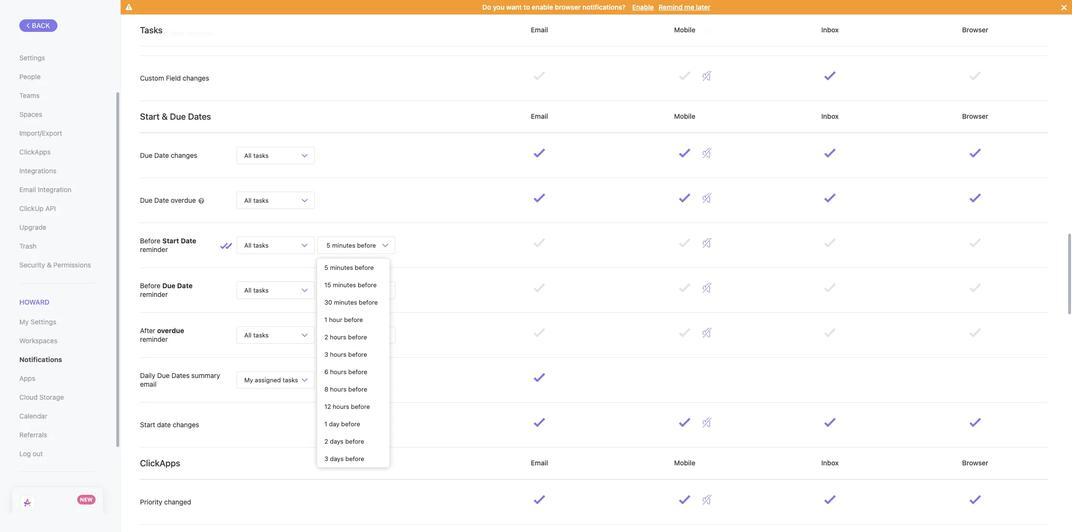 Task type: locate. For each thing, give the bounding box(es) containing it.
email
[[140, 380, 157, 388]]

0 vertical spatial &
[[162, 111, 168, 121]]

changes right field
[[183, 74, 209, 82]]

0 vertical spatial before
[[140, 237, 161, 245]]

& for security
[[47, 261, 52, 269]]

start
[[140, 111, 160, 121], [162, 237, 179, 245], [140, 421, 155, 429]]

mobile for clickapps
[[673, 459, 698, 467]]

4 all tasks from the top
[[244, 286, 269, 294]]

1 vertical spatial start
[[162, 237, 179, 245]]

6
[[325, 368, 328, 376]]

1 browser from the top
[[961, 26, 991, 34]]

overdue down due date changes
[[171, 196, 196, 204]]

changes right date
[[173, 421, 199, 429]]

2 vertical spatial reminder
[[140, 335, 168, 343]]

1 vertical spatial off image
[[703, 238, 712, 248]]

email for clickapps
[[529, 459, 550, 467]]

0 vertical spatial reminder
[[140, 245, 168, 254]]

reminder up after
[[140, 290, 168, 298]]

1 before from the top
[[140, 237, 161, 245]]

2 2 from the top
[[325, 438, 328, 445]]

reminder down after
[[140, 335, 168, 343]]

1 for 1 day before
[[325, 420, 327, 428]]

before start date reminder
[[140, 237, 196, 254]]

all tasks
[[244, 151, 269, 159], [244, 196, 269, 204], [244, 241, 269, 249], [244, 286, 269, 294], [244, 331, 269, 339]]

0 vertical spatial 3
[[325, 351, 328, 358]]

overdue inside after overdue reminder
[[157, 326, 184, 335]]

reminder up 'before due date reminder'
[[140, 245, 168, 254]]

you
[[493, 3, 505, 11]]

1 horizontal spatial my
[[244, 376, 253, 384]]

date inside before start date reminder
[[181, 237, 196, 245]]

date down before start date reminder
[[177, 281, 193, 290]]

2 inbox from the top
[[820, 112, 841, 120]]

my left assigned
[[244, 376, 253, 384]]

1 vertical spatial overdue
[[157, 326, 184, 335]]

4 off image from the top
[[703, 283, 712, 293]]

back link
[[19, 19, 57, 32]]

1 2 from the top
[[325, 333, 328, 341]]

&
[[162, 111, 168, 121], [47, 261, 52, 269]]

2 days from the top
[[330, 455, 344, 463]]

2 off image from the top
[[703, 148, 712, 158]]

5 off image from the top
[[703, 418, 712, 427]]

days for 2
[[330, 438, 344, 445]]

email
[[529, 26, 550, 34], [529, 112, 550, 120], [19, 185, 36, 194], [529, 459, 550, 467]]

changes for start date changes
[[173, 421, 199, 429]]

clickapps down date
[[140, 458, 180, 468]]

2 vertical spatial off image
[[703, 328, 712, 338]]

0 vertical spatial settings
[[19, 54, 45, 62]]

before due date reminder
[[140, 281, 193, 298]]

all for second off image from the top
[[244, 241, 252, 249]]

1 vertical spatial 2
[[325, 438, 328, 445]]

1 reminder from the top
[[140, 245, 168, 254]]

2 down 1 day before
[[325, 438, 328, 445]]

1 vertical spatial mobile
[[673, 112, 698, 120]]

3 up 6
[[325, 351, 328, 358]]

changes down start & due dates
[[171, 151, 197, 159]]

1 left hour on the bottom left of the page
[[325, 316, 327, 324]]

date
[[157, 421, 171, 429]]

all
[[244, 151, 252, 159], [244, 196, 252, 204], [244, 241, 252, 249], [244, 286, 252, 294], [244, 331, 252, 339]]

before down due date overdue
[[140, 237, 161, 245]]

hours right 12
[[333, 403, 349, 411]]

2 all from the top
[[244, 196, 252, 204]]

reminder inside before start date reminder
[[140, 245, 168, 254]]

3 inbox from the top
[[820, 459, 841, 467]]

8 hours before
[[325, 385, 367, 393]]

due date overdue
[[140, 196, 198, 204]]

0 vertical spatial clickapps
[[19, 148, 51, 156]]

1 vertical spatial &
[[47, 261, 52, 269]]

1 left day at left bottom
[[325, 420, 327, 428]]

6 off image from the top
[[703, 495, 712, 505]]

settings
[[19, 54, 45, 62], [31, 318, 56, 326]]

5 all tasks from the top
[[244, 331, 269, 339]]

2 vertical spatial changes
[[173, 421, 199, 429]]

0 horizontal spatial my
[[19, 318, 29, 326]]

start down due date overdue
[[162, 237, 179, 245]]

clickapps up integrations
[[19, 148, 51, 156]]

5 minutes before
[[325, 241, 378, 249], [325, 264, 374, 271], [325, 286, 378, 294]]

2 days before
[[325, 438, 364, 445]]

start for &
[[140, 111, 160, 121]]

off image
[[703, 71, 712, 81], [703, 148, 712, 158], [703, 193, 712, 203], [703, 283, 712, 293], [703, 418, 712, 427], [703, 495, 712, 505]]

2
[[325, 333, 328, 341], [325, 438, 328, 445]]

5 minutes before for tasks
[[325, 286, 378, 294]]

1 inbox from the top
[[820, 26, 841, 34]]

1 vertical spatial settings
[[31, 318, 56, 326]]

security
[[19, 261, 45, 269]]

hours
[[330, 333, 347, 341], [330, 351, 347, 358], [330, 368, 347, 376], [330, 385, 347, 393], [333, 403, 349, 411]]

mobile for start & due dates
[[673, 112, 698, 120]]

days down 2 days before
[[330, 455, 344, 463]]

1 vertical spatial changes
[[171, 151, 197, 159]]

calendar
[[19, 412, 47, 420]]

1 days from the top
[[330, 438, 344, 445]]

2 before from the top
[[140, 281, 161, 290]]

2 vertical spatial mobile
[[673, 459, 698, 467]]

clickapps
[[19, 148, 51, 156], [140, 458, 180, 468]]

all for 1st off image from the bottom
[[244, 331, 252, 339]]

referrals link
[[19, 427, 96, 443]]

date down due date overdue
[[181, 237, 196, 245]]

2 vertical spatial start
[[140, 421, 155, 429]]

hours down : on the left of page
[[330, 385, 347, 393]]

my settings link
[[19, 314, 96, 330]]

notifications?
[[583, 3, 626, 11]]

1 vertical spatial inbox
[[820, 112, 841, 120]]

start left date
[[140, 421, 155, 429]]

off image
[[703, 26, 712, 36], [703, 238, 712, 248], [703, 328, 712, 338]]

1 vertical spatial dates
[[172, 371, 190, 380]]

1 vertical spatial browser
[[961, 112, 991, 120]]

0 vertical spatial mobile
[[673, 26, 698, 34]]

changed
[[164, 498, 191, 506]]

& up due date changes
[[162, 111, 168, 121]]

changes
[[183, 74, 209, 82], [171, 151, 197, 159], [173, 421, 199, 429]]

dates
[[188, 111, 211, 121], [172, 371, 190, 380]]

after
[[140, 326, 155, 335]]

1 vertical spatial 3
[[325, 455, 328, 463]]

dates left summary in the left bottom of the page
[[172, 371, 190, 380]]

days down day at left bottom
[[330, 438, 344, 445]]

my down howard
[[19, 318, 29, 326]]

api
[[45, 204, 56, 212]]

hours down hour on the bottom left of the page
[[330, 333, 347, 341]]

start date changes
[[140, 421, 199, 429]]

checklist
[[140, 29, 169, 37]]

1 vertical spatial clickapps
[[140, 458, 180, 468]]

1 mobile from the top
[[673, 26, 698, 34]]

1 vertical spatial reminder
[[140, 290, 168, 298]]

email integration link
[[19, 182, 96, 198]]

& right security
[[47, 261, 52, 269]]

3 all from the top
[[244, 241, 252, 249]]

1 vertical spatial days
[[330, 455, 344, 463]]

2 down 1 hour before
[[325, 333, 328, 341]]

2 1 from the top
[[325, 420, 327, 428]]

log out link
[[19, 446, 96, 462]]

1 vertical spatial before
[[140, 281, 161, 290]]

0 vertical spatial browser
[[961, 26, 991, 34]]

priority
[[140, 498, 162, 506]]

1 1 from the top
[[325, 316, 327, 324]]

2 reminder from the top
[[140, 290, 168, 298]]

start down "custom" on the top
[[140, 111, 160, 121]]

before for before start date reminder
[[140, 237, 161, 245]]

back
[[32, 21, 50, 29]]

5
[[327, 241, 331, 249], [325, 264, 328, 271], [327, 286, 331, 294], [327, 331, 331, 339]]

after overdue reminder
[[140, 326, 184, 343]]

0 vertical spatial start
[[140, 111, 160, 121]]

before down before start date reminder
[[140, 281, 161, 290]]

0 vertical spatial days
[[330, 438, 344, 445]]

hours right 6
[[330, 368, 347, 376]]

0 vertical spatial inbox
[[820, 26, 841, 34]]

4 all from the top
[[244, 286, 252, 294]]

3 reminder from the top
[[140, 335, 168, 343]]

reminder inside 'before due date reminder'
[[140, 290, 168, 298]]

0 vertical spatial 1
[[325, 316, 327, 324]]

2 vertical spatial 5 minutes before
[[325, 286, 378, 294]]

2 vertical spatial browser
[[961, 459, 991, 467]]

0 vertical spatial my
[[19, 318, 29, 326]]

overdue right after
[[157, 326, 184, 335]]

do
[[483, 3, 491, 11]]

teams
[[19, 91, 40, 99]]

1 vertical spatial my
[[244, 376, 253, 384]]

None text field
[[317, 371, 336, 386], [338, 371, 356, 386], [317, 371, 336, 386], [338, 371, 356, 386]]

people
[[19, 72, 41, 81]]

3 down 2 days before
[[325, 455, 328, 463]]

start inside before start date reminder
[[162, 237, 179, 245]]

new
[[80, 497, 93, 503]]

email for start & due dates
[[529, 112, 550, 120]]

3 browser from the top
[[961, 459, 991, 467]]

settings up 'people'
[[19, 54, 45, 62]]

2 mobile from the top
[[673, 112, 698, 120]]

clickapps link
[[19, 144, 96, 160]]

hours down '2 hours before'
[[330, 351, 347, 358]]

changes for due date changes
[[171, 151, 197, 159]]

30 minutes before
[[325, 298, 378, 306]]

daily due dates summary email
[[140, 371, 220, 388]]

1 horizontal spatial &
[[162, 111, 168, 121]]

before
[[357, 241, 376, 249], [355, 264, 374, 271], [358, 281, 377, 289], [357, 286, 376, 294], [359, 298, 378, 306], [344, 316, 363, 324], [348, 333, 367, 341], [348, 351, 367, 358], [348, 368, 367, 376], [348, 385, 367, 393], [351, 403, 370, 411], [341, 420, 360, 428], [345, 438, 364, 445], [346, 455, 365, 463]]

email integration
[[19, 185, 72, 194]]

0 vertical spatial changes
[[183, 74, 209, 82]]

1 day before
[[325, 420, 360, 428]]

1 3 from the top
[[325, 351, 328, 358]]

1 vertical spatial 5 minutes before
[[325, 264, 374, 271]]

0 vertical spatial off image
[[703, 26, 712, 36]]

& for start
[[162, 111, 168, 121]]

settings up workspaces
[[31, 318, 56, 326]]

mobile for tasks
[[673, 26, 698, 34]]

3 days before
[[325, 455, 365, 463]]

before inside before start date reminder
[[140, 237, 161, 245]]

before inside 'before due date reminder'
[[140, 281, 161, 290]]

inbox for start & due dates
[[820, 112, 841, 120]]

item
[[171, 29, 184, 37]]

before for before due date reminder
[[140, 281, 161, 290]]

my settings
[[19, 318, 56, 326]]

12 hours before
[[325, 403, 370, 411]]

referrals
[[19, 431, 47, 439]]

mobile
[[673, 26, 698, 34], [673, 112, 698, 120], [673, 459, 698, 467]]

apps link
[[19, 371, 96, 387]]

due
[[170, 111, 186, 121], [140, 151, 153, 159], [140, 196, 153, 204], [162, 281, 176, 290], [157, 371, 170, 380]]

0 horizontal spatial clickapps
[[19, 148, 51, 156]]

before
[[140, 237, 161, 245], [140, 281, 161, 290]]

2 vertical spatial inbox
[[820, 459, 841, 467]]

15
[[325, 281, 331, 289]]

inbox for clickapps
[[820, 459, 841, 467]]

5 all from the top
[[244, 331, 252, 339]]

date
[[154, 151, 169, 159], [154, 196, 169, 204], [181, 237, 196, 245], [177, 281, 193, 290]]

2 browser from the top
[[961, 112, 991, 120]]

log out
[[19, 450, 43, 458]]

dates down custom field changes
[[188, 111, 211, 121]]

1 vertical spatial 1
[[325, 420, 327, 428]]

0 vertical spatial 2
[[325, 333, 328, 341]]

3 mobile from the top
[[673, 459, 698, 467]]

hour
[[329, 316, 342, 324]]

0 horizontal spatial &
[[47, 261, 52, 269]]

2 3 from the top
[[325, 455, 328, 463]]



Task type: vqa. For each thing, say whether or not it's contained in the screenshot.
why
no



Task type: describe. For each thing, give the bounding box(es) containing it.
custom field changes
[[140, 74, 209, 82]]

my for my assigned tasks
[[244, 376, 253, 384]]

browser for clickapps
[[961, 459, 991, 467]]

am
[[361, 375, 374, 382]]

1 all tasks from the top
[[244, 151, 269, 159]]

workspaces link
[[19, 333, 96, 349]]

reminder for start date
[[140, 245, 168, 254]]

import/export
[[19, 129, 62, 137]]

my for my settings
[[19, 318, 29, 326]]

howard
[[19, 298, 50, 306]]

3 off image from the top
[[703, 328, 712, 338]]

due inside 'before due date reminder'
[[162, 281, 176, 290]]

1 off image from the top
[[703, 26, 712, 36]]

enable
[[532, 3, 553, 11]]

checklist item resolved
[[140, 29, 213, 37]]

day
[[329, 420, 340, 428]]

email for tasks
[[529, 26, 550, 34]]

start for date
[[140, 421, 155, 429]]

3 hours before
[[325, 351, 367, 358]]

after
[[357, 331, 371, 339]]

hours for 12
[[333, 403, 349, 411]]

changes for custom field changes
[[183, 74, 209, 82]]

inbox for tasks
[[820, 26, 841, 34]]

security & permissions
[[19, 261, 91, 269]]

browser for tasks
[[961, 26, 991, 34]]

cloud storage link
[[19, 389, 96, 406]]

2 off image from the top
[[703, 238, 712, 248]]

daily
[[140, 371, 155, 380]]

remind
[[659, 3, 683, 11]]

later
[[696, 3, 711, 11]]

tasks
[[140, 25, 163, 35]]

my assigned tasks
[[244, 376, 298, 384]]

5 minutes before for minutes
[[325, 264, 374, 271]]

1 horizontal spatial clickapps
[[140, 458, 180, 468]]

browser
[[555, 3, 581, 11]]

integrations link
[[19, 163, 96, 179]]

assigned
[[255, 376, 281, 384]]

trash
[[19, 242, 37, 250]]

spaces
[[19, 110, 42, 118]]

hours for 8
[[330, 385, 347, 393]]

upgrade
[[19, 223, 46, 231]]

30
[[325, 298, 332, 306]]

2 for 2 hours before
[[325, 333, 328, 341]]

3 off image from the top
[[703, 193, 712, 203]]

date down start & due dates
[[154, 151, 169, 159]]

cloud
[[19, 393, 38, 401]]

settings link
[[19, 50, 96, 66]]

1 all from the top
[[244, 151, 252, 159]]

hours for 6
[[330, 368, 347, 376]]

trash link
[[19, 238, 96, 255]]

reminder inside after overdue reminder
[[140, 335, 168, 343]]

security & permissions link
[[19, 257, 96, 273]]

0 vertical spatial dates
[[188, 111, 211, 121]]

summary
[[191, 371, 220, 380]]

3 for 3 hours before
[[325, 351, 328, 358]]

spaces link
[[19, 106, 96, 123]]

me
[[685, 3, 695, 11]]

out
[[33, 450, 43, 458]]

6 hours before
[[325, 368, 367, 376]]

do you want to enable browser notifications? enable remind me later
[[483, 3, 711, 11]]

date inside 'before due date reminder'
[[177, 281, 193, 290]]

2 for 2 days before
[[325, 438, 328, 445]]

0 vertical spatial 5 minutes before
[[325, 241, 378, 249]]

hours for 3
[[330, 351, 347, 358]]

1 off image from the top
[[703, 71, 712, 81]]

custom
[[140, 74, 164, 82]]

priority changed
[[140, 498, 191, 506]]

storage
[[39, 393, 64, 401]]

teams link
[[19, 87, 96, 104]]

all for 4th off icon
[[244, 286, 252, 294]]

1 hour before
[[325, 316, 363, 324]]

clickup
[[19, 204, 44, 212]]

cloud storage
[[19, 393, 64, 401]]

notifications
[[19, 356, 62, 364]]

date up before start date reminder
[[154, 196, 169, 204]]

to
[[524, 3, 530, 11]]

hours for 2
[[330, 333, 347, 341]]

2 all tasks from the top
[[244, 196, 269, 204]]

due date changes
[[140, 151, 197, 159]]

2 hours before
[[325, 333, 367, 341]]

8
[[325, 385, 329, 393]]

1 for 1 hour before
[[325, 316, 327, 324]]

enable
[[633, 3, 654, 11]]

settings inside "link"
[[19, 54, 45, 62]]

permissions
[[53, 261, 91, 269]]

clickup api
[[19, 204, 56, 212]]

dates inside daily due dates summary email
[[172, 371, 190, 380]]

upgrade link
[[19, 219, 96, 236]]

field
[[166, 74, 181, 82]]

reminder for due date
[[140, 290, 168, 298]]

3 all tasks from the top
[[244, 241, 269, 249]]

0 vertical spatial overdue
[[171, 196, 196, 204]]

workspaces
[[19, 337, 58, 345]]

apps
[[19, 374, 35, 383]]

12
[[325, 403, 331, 411]]

start & due dates
[[140, 111, 211, 121]]

due inside daily due dates summary email
[[157, 371, 170, 380]]

import/export link
[[19, 125, 96, 142]]

notifications link
[[19, 352, 96, 368]]

resolved
[[186, 29, 213, 37]]

integration
[[38, 185, 72, 194]]

:
[[336, 374, 338, 382]]

people link
[[19, 69, 96, 85]]

integrations
[[19, 167, 57, 175]]

log
[[19, 450, 31, 458]]

3 for 3 days before
[[325, 455, 328, 463]]

browser for start & due dates
[[961, 112, 991, 120]]

clickup api link
[[19, 200, 96, 217]]

days for 3
[[330, 455, 344, 463]]



